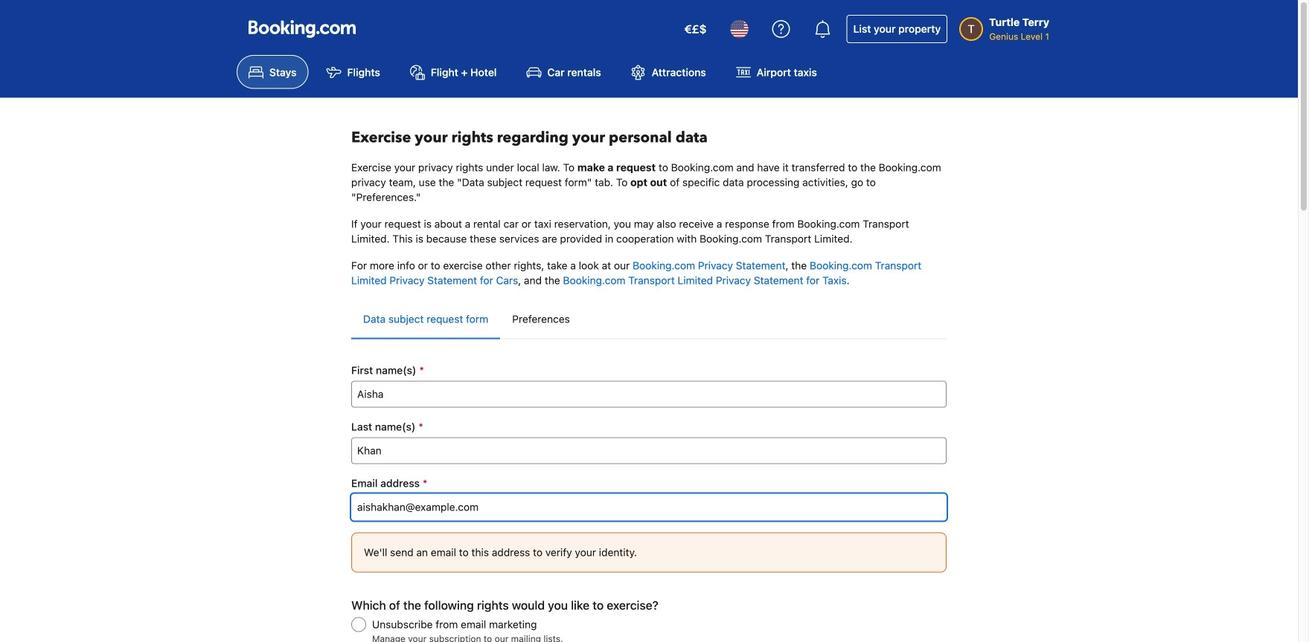 Task type: vqa. For each thing, say whether or not it's contained in the screenshot.
Travel Sustainable property See availability
no



Task type: locate. For each thing, give the bounding box(es) containing it.
tab list
[[351, 300, 947, 340]]

None field
[[351, 381, 947, 408], [351, 438, 947, 465], [351, 381, 947, 408], [351, 438, 947, 465]]

None email field
[[351, 494, 947, 521]]



Task type: describe. For each thing, give the bounding box(es) containing it.
booking.com online hotel reservations image
[[249, 20, 356, 38]]



